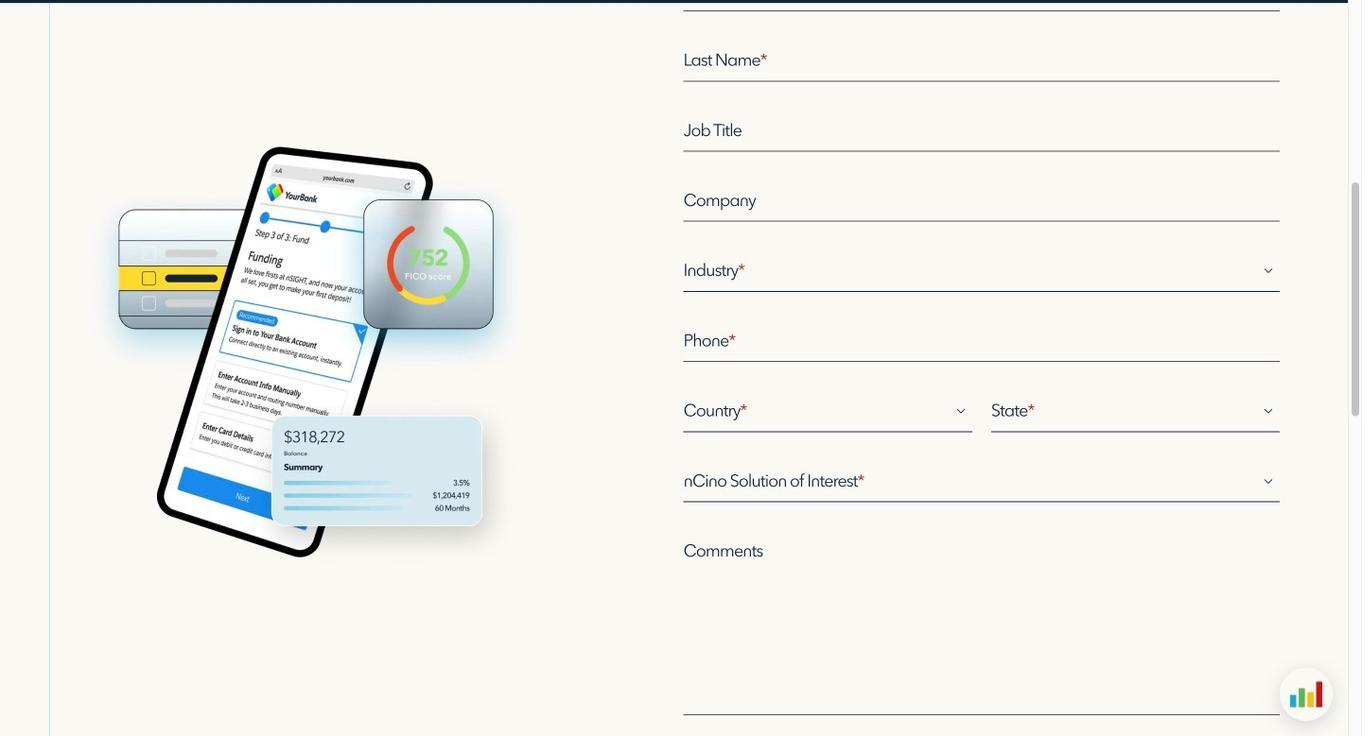 Task type: describe. For each thing, give the bounding box(es) containing it.
Last Name text field
[[683, 42, 1280, 82]]

demo section image
[[68, 99, 562, 626]]

Company text field
[[683, 182, 1280, 222]]



Task type: vqa. For each thing, say whether or not it's contained in the screenshot.
checkbox
no



Task type: locate. For each thing, give the bounding box(es) containing it.
First Name text field
[[683, 0, 1280, 11]]

Comments text field
[[683, 533, 1280, 716]]

Job Title text field
[[683, 112, 1280, 152]]

Phone telephone field
[[683, 322, 1280, 362]]



